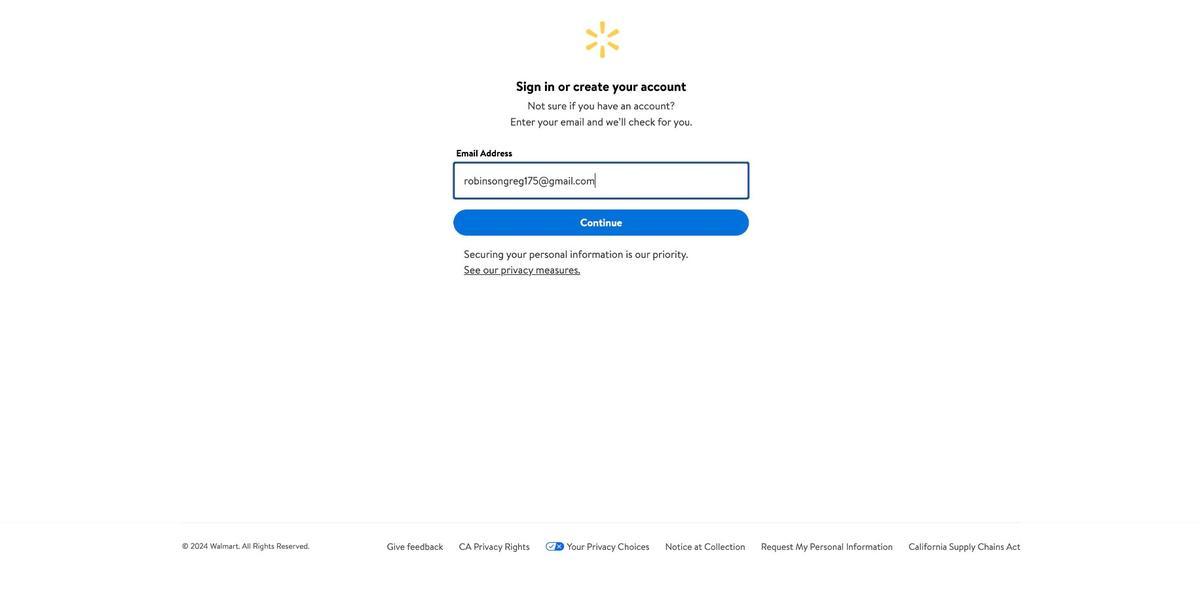 Task type: describe. For each thing, give the bounding box(es) containing it.
Email Address email field
[[454, 162, 749, 199]]



Task type: locate. For each thing, give the bounding box(es) containing it.
privacy choices icon image
[[546, 543, 565, 552]]

walmart logo with link to homepage. image
[[580, 18, 622, 61]]



Task type: vqa. For each thing, say whether or not it's contained in the screenshot.
Reorder's reorder
no



